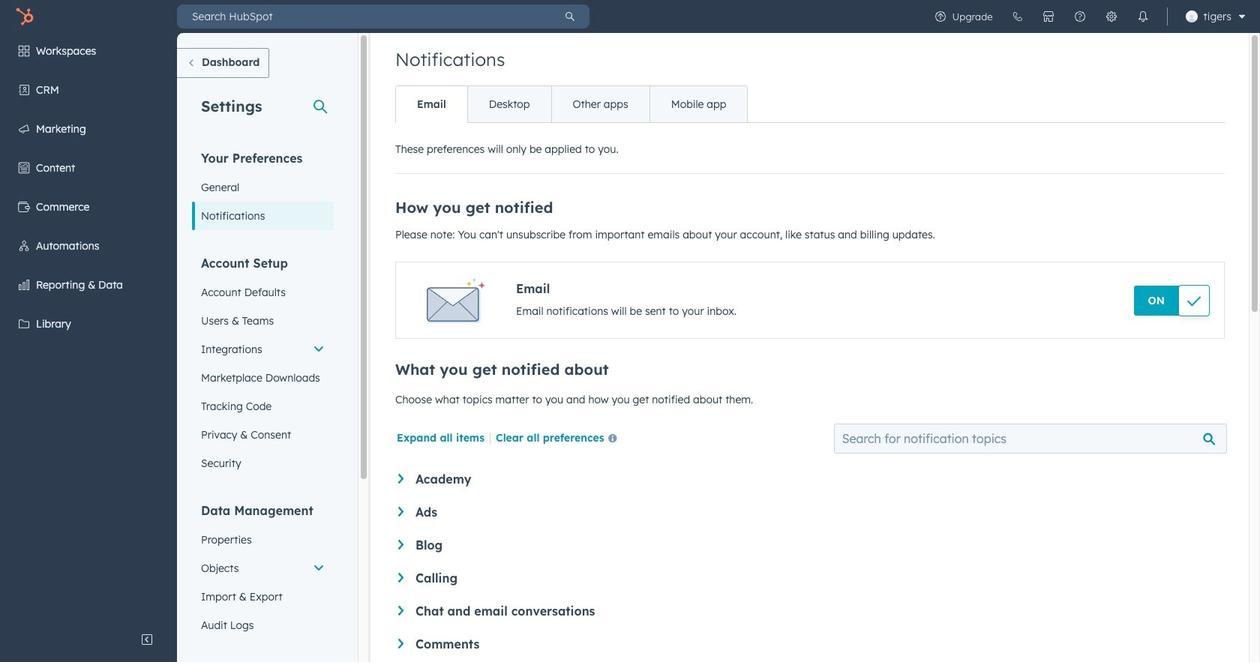 Task type: locate. For each thing, give the bounding box(es) containing it.
0 horizontal spatial menu
[[0, 33, 177, 625]]

account setup element
[[192, 255, 334, 478]]

0 vertical spatial caret image
[[398, 507, 404, 517]]

howard n/a image
[[1186, 11, 1198, 23]]

2 vertical spatial caret image
[[398, 573, 404, 583]]

2 caret image from the top
[[398, 540, 404, 550]]

navigation
[[395, 86, 748, 123]]

caret image
[[398, 507, 404, 517], [398, 606, 404, 616], [398, 639, 404, 649]]

2 vertical spatial caret image
[[398, 639, 404, 649]]

1 caret image from the top
[[398, 507, 404, 517]]

notifications image
[[1137, 11, 1149, 23]]

2 caret image from the top
[[398, 606, 404, 616]]

caret image
[[398, 474, 404, 484], [398, 540, 404, 550], [398, 573, 404, 583]]

0 vertical spatial caret image
[[398, 474, 404, 484]]

1 vertical spatial caret image
[[398, 606, 404, 616]]

1 vertical spatial caret image
[[398, 540, 404, 550]]

menu
[[925, 0, 1252, 33], [0, 33, 177, 625]]



Task type: describe. For each thing, give the bounding box(es) containing it.
1 caret image from the top
[[398, 474, 404, 484]]

3 caret image from the top
[[398, 573, 404, 583]]

1 horizontal spatial menu
[[925, 0, 1252, 33]]

Search HubSpot search field
[[177, 5, 551, 29]]

your preferences element
[[192, 150, 334, 230]]

help image
[[1074, 11, 1086, 23]]

Search for notification topics search field
[[834, 424, 1228, 454]]

3 caret image from the top
[[398, 639, 404, 649]]

settings image
[[1106, 11, 1118, 23]]

marketplaces image
[[1043, 11, 1055, 23]]

data management element
[[192, 503, 334, 640]]



Task type: vqa. For each thing, say whether or not it's contained in the screenshot.
Menu
yes



